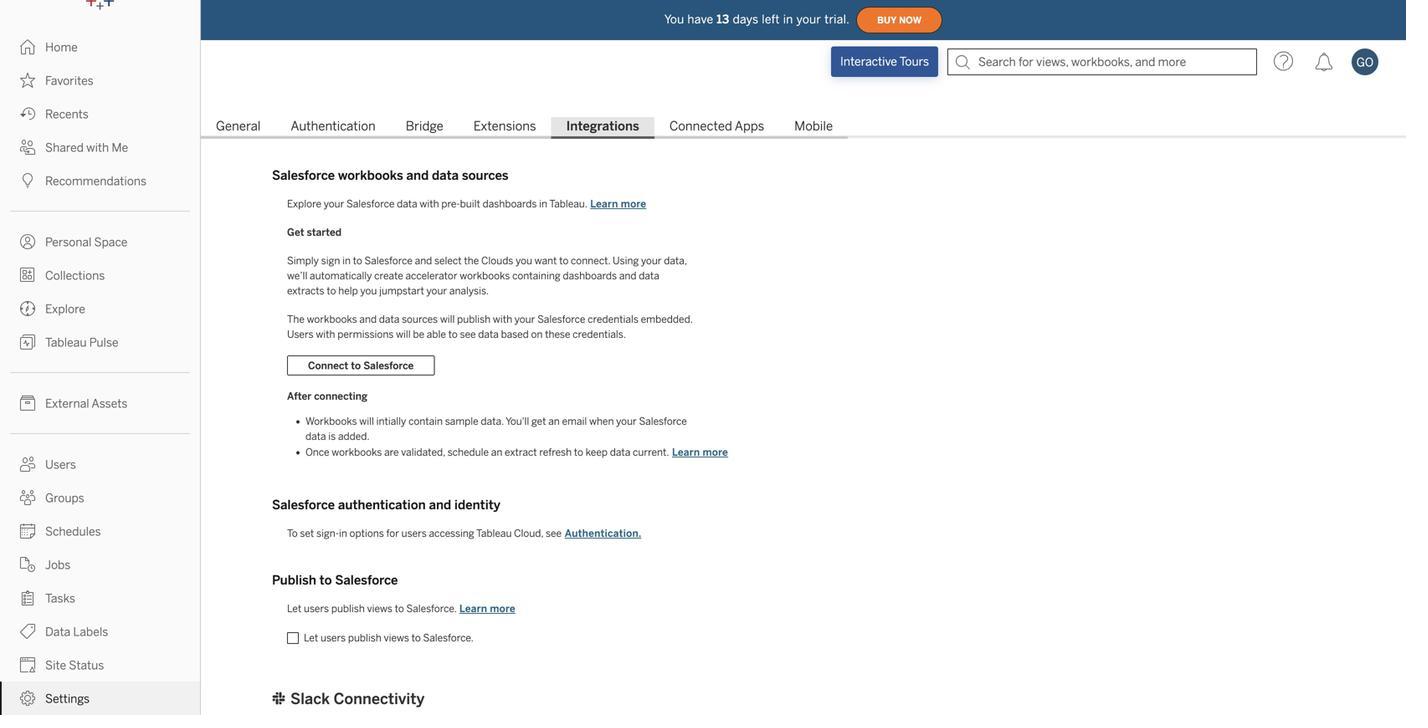 Task type: locate. For each thing, give the bounding box(es) containing it.
more inside workbooks will intially contain sample data. you'll get an email when your salesforce data is added. once workbooks are validated, schedule an extract refresh to keep data current. learn more
[[703, 447, 728, 459]]

shared with me link
[[0, 131, 200, 164]]

0 horizontal spatial learn
[[459, 603, 487, 615]]

status
[[69, 659, 104, 673]]

1 vertical spatial salesforce.
[[423, 632, 474, 644]]

1 horizontal spatial let
[[304, 632, 318, 644]]

tableau inside slack connectivity 'main content'
[[476, 528, 512, 540]]

select
[[434, 255, 462, 267]]

sub-spaces tab list
[[201, 117, 1406, 139]]

external assets
[[45, 397, 127, 411]]

site status
[[45, 659, 104, 673]]

1 horizontal spatial explore
[[287, 198, 321, 210]]

to right able
[[448, 329, 458, 341]]

1 horizontal spatial learn more link
[[589, 197, 647, 211]]

added.
[[338, 431, 370, 443]]

salesforce. for let users publish views to salesforce.
[[423, 632, 474, 644]]

2 vertical spatial publish
[[348, 632, 382, 644]]

we'll
[[287, 270, 307, 282]]

tableau left pulse at top
[[45, 336, 87, 350]]

when
[[589, 416, 614, 428]]

2 horizontal spatial learn
[[672, 447, 700, 459]]

more right current. on the bottom left of the page
[[703, 447, 728, 459]]

an right "get"
[[548, 416, 560, 428]]

have
[[688, 12, 713, 26]]

0 vertical spatial sources
[[462, 168, 509, 183]]

1 horizontal spatial sources
[[462, 168, 509, 183]]

explore down collections
[[45, 303, 85, 316]]

using
[[613, 255, 639, 267]]

an
[[548, 416, 560, 428], [491, 447, 502, 459]]

buy
[[877, 15, 897, 25]]

external
[[45, 397, 89, 411]]

learn more link for salesforce workbooks and data sources
[[589, 197, 647, 211]]

options
[[349, 528, 384, 540]]

0 vertical spatial will
[[440, 313, 455, 326]]

1 vertical spatial views
[[384, 632, 409, 644]]

let users publish views to salesforce. learn more
[[287, 603, 515, 615]]

2 vertical spatial will
[[359, 416, 374, 428]]

learn more link right tableau.
[[589, 197, 647, 211]]

space
[[94, 236, 128, 249]]

explore
[[287, 198, 321, 210], [45, 303, 85, 316]]

keep
[[586, 447, 608, 459]]

learn right current. on the bottom left of the page
[[672, 447, 700, 459]]

workbooks down added.
[[332, 447, 382, 459]]

0 horizontal spatial an
[[491, 447, 502, 459]]

2 horizontal spatial learn more link
[[671, 444, 729, 461]]

users inside the main navigation. press the up and down arrow keys to access links. element
[[45, 458, 76, 472]]

0 horizontal spatial dashboards
[[483, 198, 537, 210]]

learn more link down to set sign-in options for users accessing tableau cloud, see authentication.
[[457, 602, 518, 616]]

1 vertical spatial users
[[45, 458, 76, 472]]

email
[[562, 416, 587, 428]]

1 horizontal spatial you
[[516, 255, 532, 267]]

0 vertical spatial let
[[287, 603, 302, 615]]

1 vertical spatial dashboards
[[563, 270, 617, 282]]

dashboards down connect.
[[563, 270, 617, 282]]

0 horizontal spatial users
[[45, 458, 76, 472]]

sign
[[321, 255, 340, 267]]

validated,
[[401, 447, 445, 459]]

connect to salesforce
[[308, 360, 414, 372]]

your
[[796, 12, 821, 26], [324, 198, 344, 210], [641, 255, 662, 267], [426, 285, 447, 297], [515, 313, 535, 326], [616, 416, 637, 428]]

salesforce. up let users publish views to salesforce.
[[406, 603, 457, 615]]

workbooks down "help"
[[307, 313, 357, 326]]

slack
[[290, 691, 330, 709]]

main navigation. press the up and down arrow keys to access links. element
[[0, 30, 200, 716]]

and for salesforce workbooks and data sources
[[406, 168, 429, 183]]

see inside the workbooks and data sources will publish with your salesforce credentials embedded. users with permissions will be able to see data based on these credentials.
[[460, 329, 476, 341]]

and inside the workbooks and data sources will publish with your salesforce credentials embedded. users with permissions will be able to see data based on these credentials.
[[359, 313, 377, 326]]

to inside "button"
[[351, 360, 361, 372]]

0 vertical spatial learn
[[590, 198, 618, 210]]

data
[[45, 626, 70, 639]]

create
[[374, 270, 403, 282]]

salesforce up current. on the bottom left of the page
[[639, 416, 687, 428]]

dashboards
[[483, 198, 537, 210], [563, 270, 617, 282]]

1 vertical spatial see
[[546, 528, 562, 540]]

1 vertical spatial more
[[703, 447, 728, 459]]

connect to salesforce button
[[287, 356, 435, 376]]

to inside workbooks will intially contain sample data. you'll get an email when your salesforce data is added. once workbooks are validated, schedule an extract refresh to keep data current. learn more
[[574, 447, 583, 459]]

general
[[216, 119, 261, 134]]

and
[[406, 168, 429, 183], [415, 255, 432, 267], [619, 270, 637, 282], [359, 313, 377, 326], [429, 498, 451, 513]]

you
[[516, 255, 532, 267], [360, 285, 377, 297]]

publish down let users publish views to salesforce. learn more
[[348, 632, 382, 644]]

extensions
[[474, 119, 536, 134]]

bridge
[[406, 119, 443, 134]]

salesforce. for let users publish views to salesforce. learn more
[[406, 603, 457, 615]]

0 horizontal spatial tableau
[[45, 336, 87, 350]]

1 horizontal spatial more
[[621, 198, 646, 210]]

with left me
[[86, 141, 109, 155]]

1 horizontal spatial tableau
[[476, 528, 512, 540]]

views up let users publish views to salesforce.
[[367, 603, 392, 615]]

publish down analysis.
[[457, 313, 491, 326]]

sign-
[[316, 528, 339, 540]]

1 horizontal spatial an
[[548, 416, 560, 428]]

data up "pre-"
[[432, 168, 459, 183]]

more down cloud,
[[490, 603, 515, 615]]

data up the permissions
[[379, 313, 400, 326]]

0 horizontal spatial let
[[287, 603, 302, 615]]

in left tableau.
[[539, 198, 547, 210]]

salesforce inside "button"
[[363, 360, 414, 372]]

salesforce up create
[[365, 255, 413, 267]]

connect
[[308, 360, 348, 372]]

in left options on the bottom of page
[[339, 528, 347, 540]]

users up groups
[[45, 458, 76, 472]]

1 horizontal spatial users
[[287, 329, 314, 341]]

explore up 'get'
[[287, 198, 321, 210]]

see right cloud,
[[546, 528, 562, 540]]

users
[[401, 528, 427, 540], [304, 603, 329, 615], [321, 632, 346, 644]]

0 horizontal spatial more
[[490, 603, 515, 615]]

your right when
[[616, 416, 637, 428]]

favorites
[[45, 74, 93, 88]]

data,
[[664, 255, 687, 267]]

to
[[287, 528, 298, 540]]

explore for explore
[[45, 303, 85, 316]]

accelerator
[[406, 270, 457, 282]]

data down using
[[639, 270, 659, 282]]

your up based
[[515, 313, 535, 326]]

learn down to set sign-in options for users accessing tableau cloud, see authentication.
[[459, 603, 487, 615]]

0 vertical spatial dashboards
[[483, 198, 537, 210]]

0 horizontal spatial explore
[[45, 303, 85, 316]]

1 vertical spatial users
[[304, 603, 329, 615]]

data up the once
[[306, 431, 326, 443]]

salesforce up set
[[272, 498, 335, 513]]

1 vertical spatial explore
[[45, 303, 85, 316]]

0 vertical spatial users
[[401, 528, 427, 540]]

site
[[45, 659, 66, 673]]

salesforce. down let users publish views to salesforce. learn more
[[423, 632, 474, 644]]

0 vertical spatial salesforce.
[[406, 603, 457, 615]]

workbooks down clouds
[[460, 270, 510, 282]]

publish for let users publish views to salesforce.
[[348, 632, 382, 644]]

1 vertical spatial will
[[396, 329, 411, 341]]

will
[[440, 313, 455, 326], [396, 329, 411, 341], [359, 416, 374, 428]]

set
[[300, 528, 314, 540]]

automatically
[[310, 270, 372, 282]]

0 vertical spatial learn more link
[[589, 197, 647, 211]]

explore your salesforce data with pre-built dashboards in tableau. learn more
[[287, 198, 646, 210]]

settings
[[45, 693, 90, 706]]

and up accessing
[[429, 498, 451, 513]]

2 vertical spatial users
[[321, 632, 346, 644]]

jumpstart
[[379, 285, 424, 297]]

users link
[[0, 448, 200, 481]]

explore inside the main navigation. press the up and down arrow keys to access links. element
[[45, 303, 85, 316]]

2 vertical spatial learn
[[459, 603, 487, 615]]

slack connectivity main content
[[201, 84, 1406, 716]]

1 vertical spatial tableau
[[476, 528, 512, 540]]

workbooks
[[338, 168, 403, 183], [460, 270, 510, 282], [307, 313, 357, 326], [332, 447, 382, 459]]

sources up built
[[462, 168, 509, 183]]

learn more link right current. on the bottom left of the page
[[671, 444, 729, 461]]

1 vertical spatial let
[[304, 632, 318, 644]]

will left be
[[396, 329, 411, 341]]

data labels link
[[0, 615, 200, 649]]

learn right tableau.
[[590, 198, 618, 210]]

schedule
[[448, 447, 489, 459]]

will up added.
[[359, 416, 374, 428]]

are
[[384, 447, 399, 459]]

0 vertical spatial users
[[287, 329, 314, 341]]

data down the salesforce workbooks and data sources
[[397, 198, 417, 210]]

apps
[[735, 119, 764, 134]]

personal
[[45, 236, 92, 249]]

shared with me
[[45, 141, 128, 155]]

and up the permissions
[[359, 313, 377, 326]]

and down bridge
[[406, 168, 429, 183]]

users for let users publish views to salesforce. learn more
[[304, 603, 329, 615]]

tableau down identity
[[476, 528, 512, 540]]

0 horizontal spatial sources
[[402, 313, 438, 326]]

connect.
[[571, 255, 610, 267]]

1 vertical spatial publish
[[331, 603, 365, 615]]

in right sign
[[342, 255, 351, 267]]

explore inside slack connectivity 'main content'
[[287, 198, 321, 210]]

0 vertical spatial explore
[[287, 198, 321, 210]]

you right "help"
[[360, 285, 377, 297]]

connecting
[[314, 390, 367, 403]]

1 vertical spatial an
[[491, 447, 502, 459]]

views
[[367, 603, 392, 615], [384, 632, 409, 644]]

users down the
[[287, 329, 314, 341]]

to left 'keep'
[[574, 447, 583, 459]]

workbooks inside simply sign in to salesforce and select the clouds you want to connect. using your data, we'll automatically create accelerator workbooks containing dashboards and data extracts to help you jumpstart your analysis.
[[460, 270, 510, 282]]

sources inside the workbooks and data sources will publish with your salesforce credentials embedded. users with permissions will be able to see data based on these credentials.
[[402, 313, 438, 326]]

accessing
[[429, 528, 474, 540]]

me
[[112, 141, 128, 155]]

salesforce down the permissions
[[363, 360, 414, 372]]

0 vertical spatial publish
[[457, 313, 491, 326]]

0 vertical spatial see
[[460, 329, 476, 341]]

will up able
[[440, 313, 455, 326]]

to right want
[[559, 255, 569, 267]]

will inside workbooks will intially contain sample data. you'll get an email when your salesforce data is added. once workbooks are validated, schedule an extract refresh to keep data current. learn more
[[359, 416, 374, 428]]

home link
[[0, 30, 200, 64]]

0 vertical spatial views
[[367, 603, 392, 615]]

explore link
[[0, 292, 200, 326]]

with up connect
[[316, 329, 335, 341]]

0 horizontal spatial learn more link
[[457, 602, 518, 616]]

to inside the workbooks and data sources will publish with your salesforce credentials embedded. users with permissions will be able to see data based on these credentials.
[[448, 329, 458, 341]]

views down let users publish views to salesforce. learn more
[[384, 632, 409, 644]]

1 vertical spatial learn
[[672, 447, 700, 459]]

0 horizontal spatial you
[[360, 285, 377, 297]]

sources
[[462, 168, 509, 183], [402, 313, 438, 326]]

to right connect
[[351, 360, 361, 372]]

0 vertical spatial you
[[516, 255, 532, 267]]

an left extract
[[491, 447, 502, 459]]

users for let users publish views to salesforce.
[[321, 632, 346, 644]]

2 horizontal spatial more
[[703, 447, 728, 459]]

2 horizontal spatial will
[[440, 313, 455, 326]]

0 vertical spatial more
[[621, 198, 646, 210]]

salesforce up these
[[537, 313, 585, 326]]

and for the workbooks and data sources will publish with your salesforce credentials embedded. users with permissions will be able to see data based on these credentials.
[[359, 313, 377, 326]]

0 horizontal spatial will
[[359, 416, 374, 428]]

1 vertical spatial sources
[[402, 313, 438, 326]]

containing
[[512, 270, 560, 282]]

left
[[762, 12, 780, 26]]

1 horizontal spatial dashboards
[[563, 270, 617, 282]]

users
[[287, 329, 314, 341], [45, 458, 76, 472]]

more up using
[[621, 198, 646, 210]]

assets
[[92, 397, 127, 411]]

in
[[783, 12, 793, 26], [539, 198, 547, 210], [342, 255, 351, 267], [339, 528, 347, 540]]

0 horizontal spatial see
[[460, 329, 476, 341]]

2 vertical spatial learn more link
[[457, 602, 518, 616]]

0 vertical spatial tableau
[[45, 336, 87, 350]]

see right able
[[460, 329, 476, 341]]

publish down publish to salesforce
[[331, 603, 365, 615]]

learn inside workbooks will intially contain sample data. you'll get an email when your salesforce data is added. once workbooks are validated, schedule an extract refresh to keep data current. learn more
[[672, 447, 700, 459]]

dashboards right built
[[483, 198, 537, 210]]

your up started
[[324, 198, 344, 210]]

data inside simply sign in to salesforce and select the clouds you want to connect. using your data, we'll automatically create accelerator workbooks containing dashboards and data extracts to help you jumpstart your analysis.
[[639, 270, 659, 282]]

your left trial.
[[796, 12, 821, 26]]

sources up be
[[402, 313, 438, 326]]

navigation
[[201, 114, 1406, 139]]

you up containing
[[516, 255, 532, 267]]

schedules
[[45, 525, 101, 539]]



Task type: describe. For each thing, give the bounding box(es) containing it.
once
[[306, 447, 329, 459]]

tasks
[[45, 592, 75, 606]]

authentication
[[291, 119, 376, 134]]

1 vertical spatial you
[[360, 285, 377, 297]]

in inside simply sign in to salesforce and select the clouds you want to connect. using your data, we'll automatically create accelerator workbooks containing dashboards and data extracts to help you jumpstart your analysis.
[[342, 255, 351, 267]]

collections link
[[0, 259, 200, 292]]

cloud,
[[514, 528, 543, 540]]

and up 'accelerator'
[[415, 255, 432, 267]]

get started
[[287, 226, 342, 239]]

0 vertical spatial an
[[548, 416, 560, 428]]

recommendations
[[45, 175, 147, 188]]

built
[[460, 198, 480, 210]]

want
[[535, 255, 557, 267]]

you
[[664, 12, 684, 26]]

slack logo image
[[272, 692, 285, 706]]

and for salesforce authentication and identity
[[429, 498, 451, 513]]

salesforce up 'get'
[[272, 168, 335, 183]]

salesforce authentication and identity
[[272, 498, 500, 513]]

labels
[[73, 626, 108, 639]]

data right 'keep'
[[610, 447, 631, 459]]

trial.
[[825, 12, 850, 26]]

salesforce inside the workbooks and data sources will publish with your salesforce credentials embedded. users with permissions will be able to see data based on these credentials.
[[537, 313, 585, 326]]

explore for explore your salesforce data with pre-built dashboards in tableau. learn more
[[287, 198, 321, 210]]

authentication.
[[565, 528, 641, 540]]

in right left
[[783, 12, 793, 26]]

these
[[545, 329, 570, 341]]

refresh
[[539, 447, 572, 459]]

1 horizontal spatial learn
[[590, 198, 618, 210]]

connected
[[670, 119, 732, 134]]

views for let users publish views to salesforce. learn more
[[367, 603, 392, 615]]

simply sign in to salesforce and select the clouds you want to connect. using your data, we'll automatically create accelerator workbooks containing dashboards and data extracts to help you jumpstart your analysis.
[[287, 255, 687, 297]]

is
[[328, 431, 336, 443]]

your inside workbooks will intially contain sample data. you'll get an email when your salesforce data is added. once workbooks are validated, schedule an extract refresh to keep data current. learn more
[[616, 416, 637, 428]]

jobs
[[45, 559, 71, 572]]

let users publish views to salesforce.
[[304, 632, 474, 644]]

publish to salesforce
[[272, 573, 398, 588]]

help
[[338, 285, 358, 297]]

publish
[[272, 573, 316, 588]]

recommendations link
[[0, 164, 200, 198]]

permissions
[[338, 329, 394, 341]]

views for let users publish views to salesforce.
[[384, 632, 409, 644]]

embedded.
[[641, 313, 693, 326]]

mobile
[[794, 119, 833, 134]]

to left "help"
[[327, 285, 336, 297]]

dashboards inside simply sign in to salesforce and select the clouds you want to connect. using your data, we'll automatically create accelerator workbooks containing dashboards and data extracts to help you jumpstart your analysis.
[[563, 270, 617, 282]]

salesforce workbooks and data sources
[[272, 168, 509, 183]]

salesforce inside workbooks will intially contain sample data. you'll get an email when your salesforce data is added. once workbooks are validated, schedule an extract refresh to keep data current. learn more
[[639, 416, 687, 428]]

based
[[501, 329, 529, 341]]

workbooks inside workbooks will intially contain sample data. you'll get an email when your salesforce data is added. once workbooks are validated, schedule an extract refresh to keep data current. learn more
[[332, 447, 382, 459]]

get
[[287, 226, 304, 239]]

you have 13 days left in your trial.
[[664, 12, 850, 26]]

tableau.
[[549, 198, 587, 210]]

the
[[464, 255, 479, 267]]

pulse
[[89, 336, 118, 350]]

authentication. link
[[564, 527, 642, 541]]

salesforce up let users publish views to salesforce. learn more
[[335, 573, 398, 588]]

extract
[[505, 447, 537, 459]]

with left "pre-"
[[420, 198, 439, 210]]

external assets link
[[0, 387, 200, 420]]

tableau pulse
[[45, 336, 118, 350]]

your left data, on the top
[[641, 255, 662, 267]]

salesforce inside simply sign in to salesforce and select the clouds you want to connect. using your data, we'll automatically create accelerator workbooks containing dashboards and data extracts to help you jumpstart your analysis.
[[365, 255, 413, 267]]

to right publish
[[319, 573, 332, 588]]

workbooks down authentication in the top left of the page
[[338, 168, 403, 183]]

and down using
[[619, 270, 637, 282]]

2 vertical spatial more
[[490, 603, 515, 615]]

tableau pulse link
[[0, 326, 200, 359]]

with up based
[[493, 313, 512, 326]]

learn more link for publish to salesforce
[[457, 602, 518, 616]]

workbooks
[[306, 416, 357, 428]]

to down let users publish views to salesforce. learn more
[[411, 632, 421, 644]]

contain
[[409, 416, 443, 428]]

1 vertical spatial learn more link
[[671, 444, 729, 461]]

workbooks inside the workbooks and data sources will publish with your salesforce credentials embedded. users with permissions will be able to see data based on these credentials.
[[307, 313, 357, 326]]

tableau inside the main navigation. press the up and down arrow keys to access links. element
[[45, 336, 87, 350]]

be
[[413, 329, 424, 341]]

13
[[717, 12, 729, 26]]

data left based
[[478, 329, 499, 341]]

your down 'accelerator'
[[426, 285, 447, 297]]

connectivity
[[334, 691, 425, 709]]

slack connectivity
[[290, 691, 425, 709]]

recents link
[[0, 97, 200, 131]]

interactive
[[840, 55, 897, 69]]

data labels
[[45, 626, 108, 639]]

extracts
[[287, 285, 324, 297]]

navigation containing general
[[201, 114, 1406, 139]]

data.
[[481, 416, 504, 428]]

tasks link
[[0, 582, 200, 615]]

the
[[287, 313, 305, 326]]

intially
[[376, 416, 406, 428]]

sources for the workbooks and data sources will publish with your salesforce credentials embedded. users with permissions will be able to see data based on these credentials.
[[402, 313, 438, 326]]

on
[[531, 329, 543, 341]]

publish inside the workbooks and data sources will publish with your salesforce credentials embedded. users with permissions will be able to see data based on these credentials.
[[457, 313, 491, 326]]

let for let users publish views to salesforce.
[[304, 632, 318, 644]]

workbooks will intially contain sample data. you'll get an email when your salesforce data is added. once workbooks are validated, schedule an extract refresh to keep data current. learn more
[[306, 416, 728, 459]]

able
[[427, 329, 446, 341]]

shared
[[45, 141, 84, 155]]

settings link
[[0, 682, 200, 716]]

after connecting
[[287, 390, 367, 403]]

publish for let users publish views to salesforce. learn more
[[331, 603, 365, 615]]

for
[[386, 528, 399, 540]]

to up automatically
[[353, 255, 362, 267]]

with inside shared with me "link"
[[86, 141, 109, 155]]

authentication
[[338, 498, 426, 513]]

now
[[899, 15, 922, 25]]

tours
[[900, 55, 929, 69]]

to up let users publish views to salesforce.
[[395, 603, 404, 615]]

salesforce down the salesforce workbooks and data sources
[[347, 198, 395, 210]]

let for let users publish views to salesforce. learn more
[[287, 603, 302, 615]]

Search for views, workbooks, and more text field
[[947, 49, 1257, 75]]

days
[[733, 12, 759, 26]]

analysis.
[[449, 285, 489, 297]]

site status link
[[0, 649, 200, 682]]

1 horizontal spatial will
[[396, 329, 411, 341]]

recents
[[45, 108, 89, 121]]

current.
[[633, 447, 669, 459]]

integrations
[[566, 119, 639, 134]]

credentials
[[588, 313, 639, 326]]

users inside the workbooks and data sources will publish with your salesforce credentials embedded. users with permissions will be able to see data based on these credentials.
[[287, 329, 314, 341]]

buy now button
[[856, 7, 943, 33]]

1 horizontal spatial see
[[546, 528, 562, 540]]

sample
[[445, 416, 479, 428]]

your inside the workbooks and data sources will publish with your salesforce credentials embedded. users with permissions will be able to see data based on these credentials.
[[515, 313, 535, 326]]

personal space link
[[0, 225, 200, 259]]

sources for salesforce workbooks and data sources
[[462, 168, 509, 183]]

get
[[532, 416, 546, 428]]

interactive tours
[[840, 55, 929, 69]]



Task type: vqa. For each thing, say whether or not it's contained in the screenshot.
to in the The workbooks and data sources will publish with your Salesforce credentials embedded. Users with permissions will be able to see data based on these credentials.
yes



